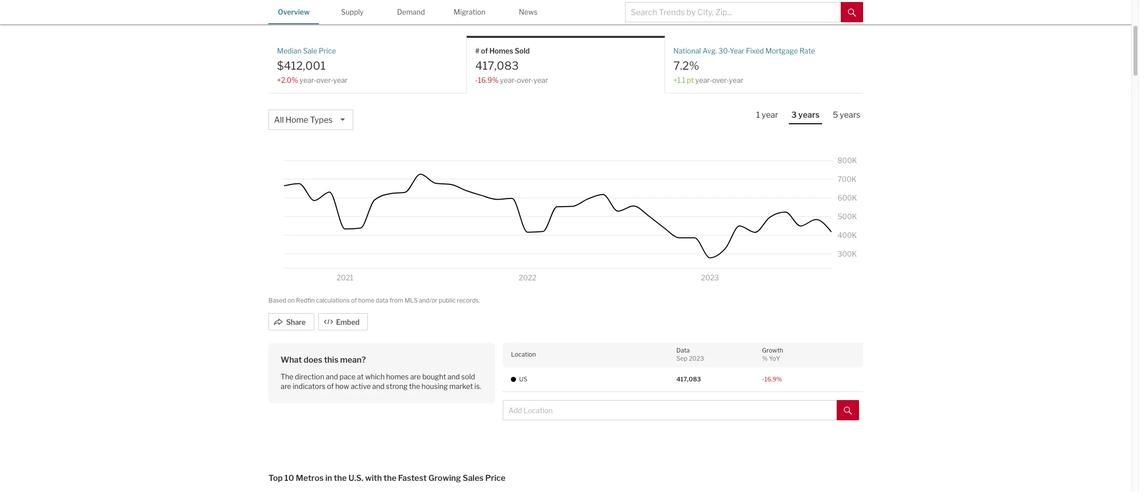Task type: describe. For each thing, give the bounding box(es) containing it.
which
[[365, 372, 385, 381]]

top 10 metros in the u.s. with the fastest growing sales price
[[269, 474, 506, 483]]

year inside 1 year button
[[762, 110, 779, 120]]

1 vertical spatial 417,083
[[677, 375, 701, 383]]

1 horizontal spatial price
[[486, 474, 506, 483]]

417,083 inside # of homes sold 417,083 -16.9% year-over-year
[[475, 59, 519, 72]]

share button
[[269, 313, 314, 330]]

metros
[[296, 474, 324, 483]]

strong
[[386, 382, 408, 391]]

on
[[288, 297, 295, 304]]

sales
[[463, 474, 484, 483]]

growth
[[762, 347, 784, 354]]

of inside the direction and pace at which homes are bought and sold are indicators of how active and strong the housing market is.
[[327, 382, 334, 391]]

5 years
[[833, 110, 861, 120]]

year- inside median sale price $412,001 +2.0% year-over-year
[[300, 76, 317, 84]]

fastest
[[398, 474, 427, 483]]

migration
[[454, 8, 486, 16]]

this
[[324, 355, 339, 365]]

is.
[[475, 382, 481, 391]]

2023
[[689, 355, 704, 363]]

what
[[281, 355, 302, 365]]

calculations
[[316, 297, 350, 304]]

year inside # of homes sold 417,083 -16.9% year-over-year
[[534, 76, 548, 84]]

what does this mean?
[[281, 355, 366, 365]]

overview link
[[269, 0, 319, 23]]

location
[[511, 351, 536, 358]]

year- inside # of homes sold 417,083 -16.9% year-over-year
[[500, 76, 517, 84]]

avg.
[[703, 47, 717, 55]]

median sale price $412,001 +2.0% year-over-year
[[277, 47, 348, 84]]

all home types
[[274, 115, 333, 125]]

overview
[[278, 8, 310, 16]]

5
[[833, 110, 838, 120]]

0 horizontal spatial and
[[326, 372, 338, 381]]

1 horizontal spatial of
[[351, 297, 357, 304]]

sold
[[515, 47, 530, 55]]

national avg. 30-year fixed mortgage rate 7.2% +1.1 pt year-over-year
[[674, 47, 815, 84]]

0 vertical spatial are
[[410, 372, 421, 381]]

migration link
[[445, 0, 495, 23]]

# of homes sold 417,083 -16.9% year-over-year
[[475, 47, 548, 84]]

sale
[[303, 47, 317, 55]]

year
[[730, 47, 745, 55]]

1 vertical spatial 16.9%
[[765, 375, 782, 383]]

how
[[335, 382, 349, 391]]

news link
[[503, 0, 554, 23]]

- inside # of homes sold 417,083 -16.9% year-over-year
[[475, 76, 478, 84]]

0 horizontal spatial the
[[334, 474, 347, 483]]

30-
[[719, 47, 730, 55]]

Add Location search field
[[503, 400, 837, 421]]

types
[[310, 115, 333, 125]]

homes
[[490, 47, 513, 55]]

us
[[519, 375, 528, 383]]

records.
[[457, 297, 480, 304]]

homes
[[386, 372, 409, 381]]

2 horizontal spatial and
[[448, 372, 460, 381]]

Search Trends by City, Zip... search field
[[625, 2, 841, 22]]

embed button
[[318, 313, 368, 330]]

pt
[[687, 76, 694, 84]]

growth % yoy
[[762, 347, 784, 363]]

news
[[519, 8, 538, 16]]

1 horizontal spatial -
[[762, 375, 765, 383]]

price inside median sale price $412,001 +2.0% year-over-year
[[319, 47, 336, 55]]

10
[[285, 474, 294, 483]]

%
[[762, 355, 768, 363]]

the
[[281, 372, 294, 381]]

7.2%
[[674, 59, 700, 72]]

home
[[286, 115, 308, 125]]

does
[[304, 355, 322, 365]]

data
[[376, 297, 389, 304]]



Task type: vqa. For each thing, say whether or not it's contained in the screenshot.
the topmost 16.9%
yes



Task type: locate. For each thing, give the bounding box(es) containing it.
at
[[357, 372, 364, 381]]

0 vertical spatial price
[[319, 47, 336, 55]]

1 horizontal spatial year-
[[500, 76, 517, 84]]

of left home
[[351, 297, 357, 304]]

the
[[409, 382, 420, 391], [334, 474, 347, 483], [384, 474, 397, 483]]

and down the which
[[372, 382, 385, 391]]

over-
[[316, 76, 333, 84], [517, 76, 534, 84], [712, 76, 729, 84]]

#
[[475, 47, 480, 55]]

5 years button
[[831, 110, 863, 123]]

0 horizontal spatial price
[[319, 47, 336, 55]]

1 over- from the left
[[316, 76, 333, 84]]

3
[[792, 110, 797, 120]]

national
[[674, 47, 701, 55]]

0 horizontal spatial of
[[327, 382, 334, 391]]

supply link
[[327, 0, 378, 23]]

and/or
[[419, 297, 438, 304]]

mls
[[405, 297, 418, 304]]

submit search image
[[848, 8, 856, 17]]

- down %
[[762, 375, 765, 383]]

all
[[274, 115, 284, 125]]

from
[[390, 297, 403, 304]]

price right sales
[[486, 474, 506, 483]]

3 year- from the left
[[696, 76, 713, 84]]

years for 5 years
[[840, 110, 861, 120]]

based
[[269, 297, 286, 304]]

3 over- from the left
[[712, 76, 729, 84]]

home
[[358, 297, 375, 304]]

16.9% down yoy
[[765, 375, 782, 383]]

2 horizontal spatial year-
[[696, 76, 713, 84]]

sep
[[677, 355, 688, 363]]

417,083
[[475, 59, 519, 72], [677, 375, 701, 383]]

1 horizontal spatial years
[[840, 110, 861, 120]]

over- down sold
[[517, 76, 534, 84]]

1 vertical spatial are
[[281, 382, 291, 391]]

bought
[[423, 372, 446, 381]]

3 years button
[[789, 110, 823, 124]]

mortgage
[[766, 47, 798, 55]]

price right sale
[[319, 47, 336, 55]]

year inside national avg. 30-year fixed mortgage rate 7.2% +1.1 pt year-over-year
[[729, 76, 744, 84]]

yoy
[[769, 355, 781, 363]]

0 horizontal spatial -
[[475, 76, 478, 84]]

years inside 3 years button
[[799, 110, 820, 120]]

1 vertical spatial price
[[486, 474, 506, 483]]

over- down 30-
[[712, 76, 729, 84]]

over- inside median sale price $412,001 +2.0% year-over-year
[[316, 76, 333, 84]]

u.s.
[[349, 474, 364, 483]]

0 vertical spatial 16.9%
[[478, 76, 499, 84]]

with
[[365, 474, 382, 483]]

1 vertical spatial -
[[762, 375, 765, 383]]

-
[[475, 76, 478, 84], [762, 375, 765, 383]]

the right with
[[384, 474, 397, 483]]

-16.9%
[[762, 375, 782, 383]]

mean?
[[340, 355, 366, 365]]

1 year- from the left
[[300, 76, 317, 84]]

growing
[[429, 474, 461, 483]]

417,083 down sep
[[677, 375, 701, 383]]

redfin
[[296, 297, 315, 304]]

$412,001
[[277, 59, 326, 72]]

years inside 5 years button
[[840, 110, 861, 120]]

year- down homes
[[500, 76, 517, 84]]

of left how
[[327, 382, 334, 391]]

the inside the direction and pace at which homes are bought and sold are indicators of how active and strong the housing market is.
[[409, 382, 420, 391]]

over- inside # of homes sold 417,083 -16.9% year-over-year
[[517, 76, 534, 84]]

market
[[450, 382, 473, 391]]

demand
[[397, 8, 425, 16]]

pace
[[340, 372, 356, 381]]

0 vertical spatial 417,083
[[475, 59, 519, 72]]

of inside # of homes sold 417,083 -16.9% year-over-year
[[481, 47, 488, 55]]

year- down $412,001
[[300, 76, 317, 84]]

and up market
[[448, 372, 460, 381]]

the right strong
[[409, 382, 420, 391]]

and up how
[[326, 372, 338, 381]]

are
[[410, 372, 421, 381], [281, 382, 291, 391]]

2 years from the left
[[840, 110, 861, 120]]

are down the
[[281, 382, 291, 391]]

data sep 2023
[[677, 347, 704, 363]]

in
[[325, 474, 332, 483]]

sold
[[462, 372, 475, 381]]

3 years
[[792, 110, 820, 120]]

over- down $412,001
[[316, 76, 333, 84]]

median
[[277, 47, 302, 55]]

2 over- from the left
[[517, 76, 534, 84]]

over- inside national avg. 30-year fixed mortgage rate 7.2% +1.1 pt year-over-year
[[712, 76, 729, 84]]

active
[[351, 382, 371, 391]]

years right 5
[[840, 110, 861, 120]]

1 horizontal spatial are
[[410, 372, 421, 381]]

16.9% down #
[[478, 76, 499, 84]]

public
[[439, 297, 456, 304]]

top
[[269, 474, 283, 483]]

demand link
[[386, 0, 436, 23]]

and
[[326, 372, 338, 381], [448, 372, 460, 381], [372, 382, 385, 391]]

1 horizontal spatial and
[[372, 382, 385, 391]]

submit search image
[[844, 407, 852, 415]]

1
[[757, 110, 760, 120]]

1 years from the left
[[799, 110, 820, 120]]

1 horizontal spatial the
[[384, 474, 397, 483]]

year-
[[300, 76, 317, 84], [500, 76, 517, 84], [696, 76, 713, 84]]

- down #
[[475, 76, 478, 84]]

year- inside national avg. 30-year fixed mortgage rate 7.2% +1.1 pt year-over-year
[[696, 76, 713, 84]]

indicators
[[293, 382, 326, 391]]

1 horizontal spatial 16.9%
[[765, 375, 782, 383]]

rate
[[800, 47, 815, 55]]

year inside median sale price $412,001 +2.0% year-over-year
[[333, 76, 348, 84]]

are right the homes
[[410, 372, 421, 381]]

2 horizontal spatial the
[[409, 382, 420, 391]]

+1.1
[[674, 76, 686, 84]]

the direction and pace at which homes are bought and sold are indicators of how active and strong the housing market is.
[[281, 372, 481, 391]]

the right in
[[334, 474, 347, 483]]

based on redfin calculations of home data from mls and/or public records.
[[269, 297, 480, 304]]

data
[[677, 347, 690, 354]]

supply
[[341, 8, 364, 16]]

0 horizontal spatial 16.9%
[[478, 76, 499, 84]]

0 horizontal spatial year-
[[300, 76, 317, 84]]

16.9% inside # of homes sold 417,083 -16.9% year-over-year
[[478, 76, 499, 84]]

+2.0%
[[277, 76, 298, 84]]

direction
[[295, 372, 324, 381]]

embed
[[336, 318, 360, 326]]

years right "3"
[[799, 110, 820, 120]]

0 horizontal spatial years
[[799, 110, 820, 120]]

0 horizontal spatial are
[[281, 382, 291, 391]]

housing
[[422, 382, 448, 391]]

year- right pt
[[696, 76, 713, 84]]

years for 3 years
[[799, 110, 820, 120]]

2 horizontal spatial over-
[[712, 76, 729, 84]]

1 vertical spatial of
[[351, 297, 357, 304]]

417,083 down homes
[[475, 59, 519, 72]]

1 horizontal spatial over-
[[517, 76, 534, 84]]

share
[[286, 318, 306, 326]]

2 vertical spatial of
[[327, 382, 334, 391]]

0 vertical spatial -
[[475, 76, 478, 84]]

year
[[333, 76, 348, 84], [534, 76, 548, 84], [729, 76, 744, 84], [762, 110, 779, 120]]

1 year button
[[754, 110, 781, 123]]

1 year
[[757, 110, 779, 120]]

of right #
[[481, 47, 488, 55]]

1 horizontal spatial 417,083
[[677, 375, 701, 383]]

2 horizontal spatial of
[[481, 47, 488, 55]]

0 horizontal spatial 417,083
[[475, 59, 519, 72]]

2 year- from the left
[[500, 76, 517, 84]]

fixed
[[746, 47, 764, 55]]

0 horizontal spatial over-
[[316, 76, 333, 84]]

0 vertical spatial of
[[481, 47, 488, 55]]



